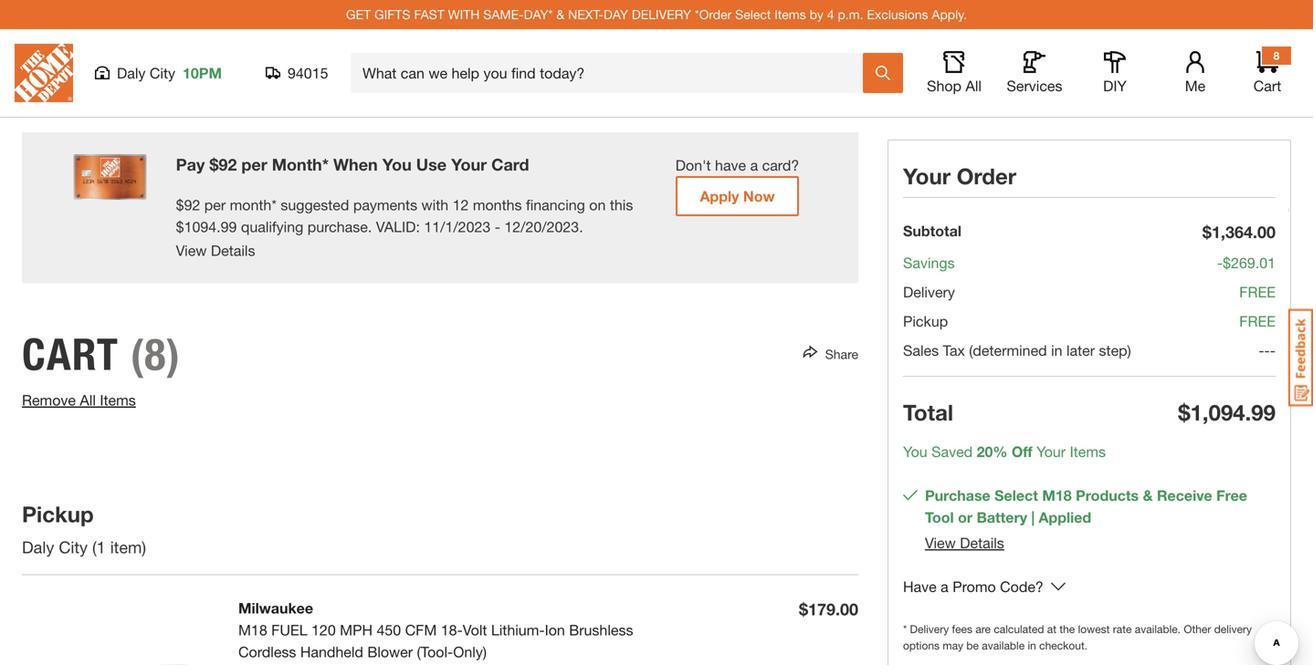 Task type: vqa. For each thing, say whether or not it's contained in the screenshot.
qualifying
yes



Task type: describe. For each thing, give the bounding box(es) containing it.
have a promo code?
[[903, 579, 1044, 596]]

cart
[[22, 328, 119, 381]]

$269.01
[[1223, 254, 1276, 272]]

options
[[903, 640, 940, 653]]

when
[[333, 155, 378, 174]]

---
[[1259, 342, 1276, 359]]

months financing on this $
[[176, 196, 633, 236]]

delivery
[[1215, 623, 1252, 636]]

card
[[492, 155, 529, 174]]

months
[[473, 196, 522, 214]]

lithium-
[[491, 622, 545, 639]]

& inside purchase select m18 products & receive free tool or battery
[[1143, 487, 1153, 505]]

savings
[[903, 254, 955, 272]]

services button
[[1006, 51, 1064, 95]]

0 vertical spatial pickup
[[903, 313, 948, 330]]

1094.99 qualifying purchase. valid: 11/1/2023 - 12/20/2023. view details
[[176, 218, 583, 259]]

blower
[[368, 644, 413, 661]]

daly for daly city 10pm
[[117, 64, 146, 82]]

may
[[943, 640, 964, 653]]

remove all items link
[[22, 392, 136, 409]]

- inside 1094.99 qualifying purchase. valid: 11/1/2023 - 12/20/2023. view details
[[495, 218, 501, 236]]

other
[[1184, 623, 1212, 636]]

at
[[1048, 623, 1057, 636]]

94015
[[288, 64, 328, 82]]

1 horizontal spatial 92
[[219, 155, 237, 174]]

mph
[[340, 622, 373, 639]]

1094.99
[[184, 218, 237, 236]]

sales
[[903, 342, 939, 359]]

1 vertical spatial view details button
[[925, 535, 1005, 552]]

daly for daly city ( 1 item )
[[22, 538, 54, 558]]

city for 10pm
[[150, 64, 175, 82]]

apply now button
[[676, 176, 800, 216]]

off
[[1012, 444, 1033, 461]]

services
[[1007, 77, 1063, 95]]

1 horizontal spatial view
[[925, 535, 956, 552]]

apply
[[700, 188, 739, 205]]

use
[[416, 155, 447, 174]]

presentation image
[[73, 154, 146, 200]]

1 horizontal spatial items
[[775, 7, 806, 22]]

fees
[[952, 623, 973, 636]]

are
[[976, 623, 991, 636]]

m18 inside milwaukee m18 fuel 120 mph 450 cfm 18-volt lithium-ion brushless cordless handheld blower (tool-only)
[[238, 622, 267, 639]]

be
[[967, 640, 979, 653]]

cfm
[[405, 622, 437, 639]]

1 horizontal spatial your
[[903, 163, 951, 189]]

fuel
[[271, 622, 307, 639]]

delivery inside * delivery fees are calculated at the lowest rate available. other delivery options may be available in checkout.
[[910, 623, 949, 636]]

calculated
[[994, 623, 1045, 636]]

remove
[[22, 392, 76, 409]]

purchase select m18 products & receive free tool or battery
[[925, 487, 1248, 527]]

receive
[[1157, 487, 1213, 505]]

handheld
[[300, 644, 363, 661]]

view inside 1094.99 qualifying purchase. valid: 11/1/2023 - 12/20/2023. view details
[[176, 242, 207, 259]]

qualifying
[[241, 218, 304, 236]]

12/20/2023.
[[505, 218, 583, 236]]

milwaukee
[[238, 600, 313, 617]]

What can we help you find today? search field
[[363, 54, 862, 92]]

total
[[903, 400, 954, 426]]

don't
[[676, 157, 711, 174]]

0 horizontal spatial per
[[204, 196, 226, 214]]

me
[[1185, 77, 1206, 95]]

with
[[448, 7, 480, 22]]

cart
[[1254, 77, 1282, 95]]

or
[[958, 509, 973, 527]]

daly city 10pm
[[117, 64, 222, 82]]

sales tax (determined in later step)
[[903, 342, 1132, 359]]

exclusions
[[867, 7, 929, 22]]

item
[[110, 538, 142, 558]]

diy button
[[1086, 51, 1145, 95]]

11/1/2023
[[424, 218, 491, 236]]

code?
[[1000, 579, 1044, 596]]

purchase
[[925, 487, 991, 505]]

$ 92 per month* suggested payments with 12
[[176, 196, 469, 214]]

later
[[1067, 342, 1095, 359]]

18-
[[441, 622, 463, 639]]

0 vertical spatial in
[[1052, 342, 1063, 359]]

1 vertical spatial pickup
[[22, 501, 94, 527]]

0 vertical spatial &
[[557, 7, 565, 22]]

day*
[[524, 7, 553, 22]]

$179.00
[[799, 600, 859, 620]]

*
[[903, 623, 907, 636]]

1
[[97, 538, 106, 558]]

month*
[[230, 196, 277, 214]]

volt
[[463, 622, 487, 639]]



Task type: locate. For each thing, give the bounding box(es) containing it.
0 horizontal spatial in
[[1028, 640, 1037, 653]]

now
[[743, 188, 775, 205]]

0 horizontal spatial details
[[211, 242, 255, 259]]

(
[[92, 538, 97, 558]]

free
[[1217, 487, 1248, 505]]

0 vertical spatial all
[[966, 77, 982, 95]]

0 vertical spatial daly
[[117, 64, 146, 82]]

8
[[1274, 49, 1280, 62]]

1 free from the top
[[1240, 284, 1276, 301]]

you saved 20% off your item s
[[903, 444, 1106, 461]]

view down 1094.99
[[176, 242, 207, 259]]

m18 inside purchase select m18 products & receive free tool or battery
[[1043, 487, 1072, 505]]

daly left the 10pm
[[117, 64, 146, 82]]

promo
[[953, 579, 996, 596]]

92
[[219, 155, 237, 174], [184, 196, 200, 214]]

details down 1094.99
[[211, 242, 255, 259]]

2 vertical spatial $
[[176, 218, 184, 236]]

10pm
[[183, 64, 222, 82]]

0 horizontal spatial 92
[[184, 196, 200, 214]]

120
[[312, 622, 336, 639]]

1 vertical spatial select
[[995, 487, 1039, 505]]

2 free from the top
[[1240, 313, 1276, 330]]

0 horizontal spatial select
[[736, 7, 771, 22]]

0 vertical spatial view
[[176, 242, 207, 259]]

1 horizontal spatial m18
[[1043, 487, 1072, 505]]

(determined
[[969, 342, 1047, 359]]

order
[[957, 163, 1017, 189]]

apply now
[[700, 188, 775, 205]]

valid:
[[376, 218, 420, 236]]

0 horizontal spatial city
[[59, 538, 88, 558]]

select up battery
[[995, 487, 1039, 505]]

view details
[[925, 535, 1005, 552]]

checkout.
[[1040, 640, 1088, 653]]

city for (
[[59, 538, 88, 558]]

free down $269.01
[[1240, 284, 1276, 301]]

a
[[751, 157, 758, 174], [941, 579, 949, 596]]

get
[[346, 7, 371, 22]]

your right the use
[[451, 155, 487, 174]]

0 vertical spatial m18
[[1043, 487, 1072, 505]]

details down "or"
[[960, 535, 1005, 552]]

0 horizontal spatial items
[[100, 392, 136, 409]]

fast
[[414, 7, 445, 22]]

1 vertical spatial free
[[1240, 313, 1276, 330]]

&
[[557, 7, 565, 22], [1143, 487, 1153, 505]]

0 horizontal spatial you
[[383, 155, 412, 174]]

battery
[[977, 509, 1028, 527]]

all right shop at the right of the page
[[966, 77, 982, 95]]

product image
[[22, 598, 209, 666]]

pay
[[176, 155, 205, 174]]

1 vertical spatial a
[[941, 579, 949, 596]]

your right off
[[1037, 444, 1066, 461]]

shop
[[927, 77, 962, 95]]

92 right pay
[[219, 155, 237, 174]]

get gifts fast with same-day* & next-day delivery *order select items by 4 p.m. exclusions apply.
[[346, 7, 967, 22]]

financing
[[526, 196, 585, 214]]

0 horizontal spatial view details button
[[176, 240, 255, 262]]

same-
[[483, 7, 524, 22]]

you left saved on the right bottom of page
[[903, 444, 928, 461]]

lowest
[[1078, 623, 1110, 636]]

0 vertical spatial city
[[150, 64, 175, 82]]

0 horizontal spatial daly
[[22, 538, 54, 558]]

gifts
[[375, 7, 411, 22]]

$ right pay
[[210, 155, 219, 174]]

$ inside months financing on this $
[[176, 218, 184, 236]]

| applied
[[1028, 509, 1092, 527]]

delivery
[[632, 7, 691, 22]]

per
[[242, 155, 267, 174], [204, 196, 226, 214]]

0 vertical spatial select
[[736, 7, 771, 22]]

city left (
[[59, 538, 88, 558]]

all right "remove"
[[80, 392, 96, 409]]

the
[[1060, 623, 1075, 636]]

brushless
[[569, 622, 633, 639]]

m18 up | applied
[[1043, 487, 1072, 505]]

* delivery fees are calculated at the lowest rate available. other delivery options may be available in checkout.
[[903, 623, 1252, 653]]

cordless
[[238, 644, 296, 661]]

cart 8
[[1254, 49, 1282, 95]]

(8)
[[130, 328, 181, 381]]

daly city ( 1 item )
[[22, 538, 151, 558]]

0 vertical spatial free
[[1240, 284, 1276, 301]]

1 vertical spatial delivery
[[910, 623, 949, 636]]

view details button down 1094.99
[[176, 240, 255, 262]]

per up 1094.99
[[204, 196, 226, 214]]

1 vertical spatial daly
[[22, 538, 54, 558]]

$ up 1094.99
[[176, 196, 184, 214]]

rate
[[1113, 623, 1132, 636]]

have
[[903, 579, 937, 596]]

0 vertical spatial details
[[211, 242, 255, 259]]

select inside purchase select m18 products & receive free tool or battery
[[995, 487, 1039, 505]]

1 horizontal spatial a
[[941, 579, 949, 596]]

pickup up sales
[[903, 313, 948, 330]]

1 vertical spatial $
[[176, 196, 184, 214]]

1 vertical spatial details
[[960, 535, 1005, 552]]

20%
[[977, 444, 1008, 461]]

feedback link image
[[1289, 309, 1314, 407]]

2 horizontal spatial your
[[1037, 444, 1066, 461]]

delivery up options
[[910, 623, 949, 636]]

450
[[377, 622, 401, 639]]

1 horizontal spatial per
[[242, 155, 267, 174]]

1 horizontal spatial pickup
[[903, 313, 948, 330]]

tool
[[925, 509, 954, 527]]

your up subtotal
[[903, 163, 951, 189]]

all for remove
[[80, 392, 96, 409]]

*order
[[695, 7, 732, 22]]

select right *order
[[736, 7, 771, 22]]

1 horizontal spatial daly
[[117, 64, 146, 82]]

0 vertical spatial view details button
[[176, 240, 255, 262]]

1 horizontal spatial you
[[903, 444, 928, 461]]

)
[[142, 538, 146, 558]]

free up --- on the bottom right of page
[[1240, 313, 1276, 330]]

this
[[610, 196, 633, 214]]

0 vertical spatial items
[[775, 7, 806, 22]]

items down cart (8)
[[100, 392, 136, 409]]

1 vertical spatial view
[[925, 535, 956, 552]]

delivery down savings
[[903, 284, 955, 301]]

your order
[[903, 163, 1017, 189]]

0 horizontal spatial your
[[451, 155, 487, 174]]

0 horizontal spatial m18
[[238, 622, 267, 639]]

all for shop
[[966, 77, 982, 95]]

shop all
[[927, 77, 982, 95]]

only)
[[453, 644, 487, 661]]

0 horizontal spatial all
[[80, 392, 96, 409]]

suggested
[[281, 196, 349, 214]]

in inside * delivery fees are calculated at the lowest rate available. other delivery options may be available in checkout.
[[1028, 640, 1037, 653]]

share link
[[818, 347, 859, 362]]

view details button
[[176, 240, 255, 262], [925, 535, 1005, 552]]

1 vertical spatial per
[[204, 196, 226, 214]]

94015 button
[[266, 64, 329, 82]]

1 vertical spatial in
[[1028, 640, 1037, 653]]

-$269.01
[[1218, 254, 1276, 272]]

tax
[[943, 342, 965, 359]]

1 horizontal spatial city
[[150, 64, 175, 82]]

all
[[966, 77, 982, 95], [80, 392, 96, 409]]

1 horizontal spatial details
[[960, 535, 1005, 552]]

1 vertical spatial 92
[[184, 196, 200, 214]]

12
[[453, 196, 469, 214]]

available
[[982, 640, 1025, 653]]

0 horizontal spatial a
[[751, 157, 758, 174]]

remove all items
[[22, 392, 136, 409]]

0 horizontal spatial view
[[176, 242, 207, 259]]

1 horizontal spatial all
[[966, 77, 982, 95]]

1 horizontal spatial &
[[1143, 487, 1153, 505]]

saved
[[932, 444, 973, 461]]

view details button down "or"
[[925, 535, 1005, 552]]

apply.
[[932, 7, 967, 22]]

items left by
[[775, 7, 806, 22]]

in left later
[[1052, 342, 1063, 359]]

your
[[451, 155, 487, 174], [903, 163, 951, 189], [1037, 444, 1066, 461]]

month*
[[272, 155, 329, 174]]

available.
[[1135, 623, 1181, 636]]

1 vertical spatial m18
[[238, 622, 267, 639]]

daly left (
[[22, 538, 54, 558]]

ion
[[545, 622, 565, 639]]

$ down pay
[[176, 218, 184, 236]]

next-
[[568, 7, 604, 22]]

1 vertical spatial all
[[80, 392, 96, 409]]

$
[[210, 155, 219, 174], [176, 196, 184, 214], [176, 218, 184, 236]]

diy
[[1104, 77, 1127, 95]]

city
[[150, 64, 175, 82], [59, 538, 88, 558]]

s
[[1099, 444, 1106, 461]]

0 vertical spatial 92
[[219, 155, 237, 174]]

applied
[[1039, 509, 1092, 527]]

you left the use
[[383, 155, 412, 174]]

0 horizontal spatial pickup
[[22, 501, 94, 527]]

0 horizontal spatial &
[[557, 7, 565, 22]]

in down calculated
[[1028, 640, 1037, 653]]

$1,364.00
[[1203, 222, 1276, 242]]

all inside shop all button
[[966, 77, 982, 95]]

1 vertical spatial you
[[903, 444, 928, 461]]

0 vertical spatial per
[[242, 155, 267, 174]]

0 vertical spatial you
[[383, 155, 412, 174]]

1 vertical spatial city
[[59, 538, 88, 558]]

|
[[1032, 509, 1035, 527]]

1 horizontal spatial in
[[1052, 342, 1063, 359]]

by
[[810, 7, 824, 22]]

subtotal
[[903, 222, 962, 240]]

& left receive
[[1143, 487, 1153, 505]]

the home depot logo image
[[15, 44, 73, 102]]

1 horizontal spatial view details button
[[925, 535, 1005, 552]]

per up month*
[[242, 155, 267, 174]]

don't have a card?
[[676, 157, 800, 174]]

& right day*
[[557, 7, 565, 22]]

view down tool
[[925, 535, 956, 552]]

pickup up 'daly city ( 1 item )'
[[22, 501, 94, 527]]

details inside 1094.99 qualifying purchase. valid: 11/1/2023 - 12/20/2023. view details
[[211, 242, 255, 259]]

0 vertical spatial $
[[210, 155, 219, 174]]

1 horizontal spatial select
[[995, 487, 1039, 505]]

92 up 1094.99
[[184, 196, 200, 214]]

0 vertical spatial delivery
[[903, 284, 955, 301]]

1 vertical spatial &
[[1143, 487, 1153, 505]]

0 vertical spatial a
[[751, 157, 758, 174]]

m18 up cordless
[[238, 622, 267, 639]]

city left the 10pm
[[150, 64, 175, 82]]

1 vertical spatial items
[[100, 392, 136, 409]]



